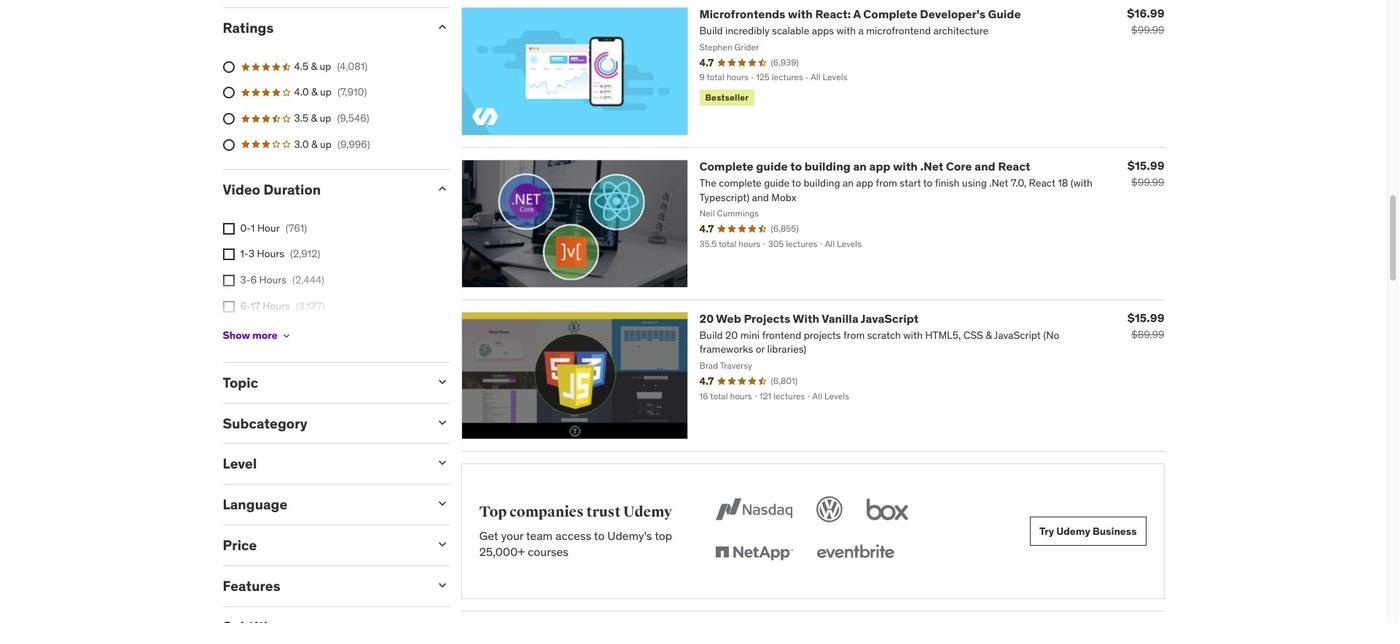 Task type: vqa. For each thing, say whether or not it's contained in the screenshot.
the bottom Is
no



Task type: describe. For each thing, give the bounding box(es) containing it.
xsmall image inside show more "button"
[[281, 330, 292, 342]]

video
[[223, 181, 261, 198]]

& for 3.0
[[311, 137, 318, 151]]

show more
[[223, 329, 278, 342]]

6-
[[240, 300, 251, 313]]

microfrontends
[[700, 7, 786, 21]]

up for 4.5 & up
[[320, 60, 331, 73]]

javascript
[[861, 311, 919, 326]]

(2,444)
[[293, 274, 325, 287]]

20 web projects with vanilla javascript
[[700, 311, 919, 326]]

core
[[947, 159, 973, 173]]

0 vertical spatial xsmall image
[[223, 249, 235, 261]]

0 vertical spatial complete
[[864, 7, 918, 21]]

20 web projects with vanilla javascript link
[[700, 311, 919, 326]]

guide
[[989, 7, 1022, 21]]

an
[[854, 159, 867, 173]]

& for 4.0
[[311, 86, 318, 99]]

your
[[501, 529, 524, 543]]

0-
[[240, 222, 251, 235]]

3
[[249, 248, 255, 261]]

6-17 hours (3,137)
[[240, 300, 325, 313]]

(2,912)
[[290, 248, 321, 261]]

small image for features
[[435, 578, 450, 593]]

& for 4.5
[[311, 60, 317, 73]]

ratings
[[223, 19, 274, 36]]

17+ hours
[[240, 326, 286, 339]]

try udemy business link
[[1031, 517, 1147, 547]]

& for 3.5
[[311, 112, 317, 125]]

3.0 & up (9,996)
[[294, 137, 370, 151]]

4.5 & up (4,081)
[[294, 60, 368, 73]]

microfrontends with react: a complete developer's guide
[[700, 7, 1022, 21]]

business
[[1093, 525, 1137, 538]]

$16.99
[[1128, 6, 1165, 20]]

top companies trust udemy get your team access to udemy's top 25,000+ courses
[[480, 503, 673, 560]]

subcategory button
[[223, 415, 423, 432]]

level
[[223, 455, 257, 473]]

(7,910)
[[338, 86, 367, 99]]

complete guide to building an app with .net core and react
[[700, 159, 1031, 173]]

3.5
[[294, 112, 309, 125]]

try
[[1040, 525, 1055, 538]]

up for 3.0 & up
[[320, 137, 332, 151]]

language button
[[223, 496, 423, 514]]

building
[[805, 159, 851, 173]]

top
[[655, 529, 673, 543]]

1
[[251, 222, 255, 235]]

up for 4.0 & up
[[320, 86, 332, 99]]

microfrontends with react: a complete developer's guide link
[[700, 7, 1022, 21]]

up for 3.5 & up
[[320, 112, 331, 125]]

6
[[251, 274, 257, 287]]

(9,546)
[[337, 112, 370, 125]]

xsmall image for 3-
[[223, 275, 235, 287]]

price button
[[223, 537, 423, 554]]

small image for topic
[[435, 375, 450, 389]]

projects
[[744, 311, 791, 326]]

and
[[975, 159, 996, 173]]

17
[[251, 300, 260, 313]]

nasdaq image
[[713, 494, 797, 526]]

hour
[[257, 222, 280, 235]]

show more button
[[223, 322, 292, 351]]

1-3 hours (2,912)
[[240, 248, 321, 261]]

small image for language
[[435, 497, 450, 512]]

access
[[556, 529, 592, 543]]

features
[[223, 578, 281, 595]]

udemy inside the top companies trust udemy get your team access to udemy's top 25,000+ courses
[[624, 503, 673, 522]]

topic
[[223, 374, 258, 392]]

features button
[[223, 578, 423, 595]]

react
[[999, 159, 1031, 173]]

vanilla
[[822, 311, 859, 326]]

language
[[223, 496, 288, 514]]

try udemy business
[[1040, 525, 1137, 538]]

$99.99 for $15.99
[[1132, 176, 1165, 189]]

$15.99 for complete guide to building an app with .net core and react
[[1128, 158, 1165, 173]]

1-
[[240, 248, 249, 261]]

ratings button
[[223, 19, 423, 36]]

netapp image
[[713, 538, 797, 570]]



Task type: locate. For each thing, give the bounding box(es) containing it.
1 xsmall image from the top
[[223, 223, 235, 235]]

1 vertical spatial $15.99
[[1128, 310, 1165, 325]]

udemy up 'top'
[[624, 503, 673, 522]]

1 horizontal spatial complete
[[864, 7, 918, 21]]

0 vertical spatial udemy
[[624, 503, 673, 522]]

2 small image from the top
[[435, 456, 450, 471]]

complete guide to building an app with .net core and react link
[[700, 159, 1031, 173]]

4.0 & up (7,910)
[[294, 86, 367, 99]]

hours for 1-3 hours
[[257, 248, 284, 261]]

small image for subcategory
[[435, 416, 450, 430]]

more
[[252, 329, 278, 342]]

3-6 hours (2,444)
[[240, 274, 325, 287]]

4.0
[[294, 86, 309, 99]]

duration
[[264, 181, 321, 198]]

xsmall image for 0-
[[223, 223, 235, 235]]

(4,081)
[[337, 60, 368, 73]]

top
[[480, 503, 507, 522]]

1 horizontal spatial udemy
[[1057, 525, 1091, 538]]

up right 4.0 at the left top of the page
[[320, 86, 332, 99]]

1 small image from the top
[[435, 20, 450, 34]]

5 small image from the top
[[435, 578, 450, 593]]

2 $99.99 from the top
[[1132, 176, 1165, 189]]

1 horizontal spatial to
[[791, 159, 802, 173]]

$99.99 for $16.99
[[1132, 23, 1165, 36]]

0 horizontal spatial xsmall image
[[223, 249, 235, 261]]

to
[[791, 159, 802, 173], [594, 529, 605, 543]]

17+
[[240, 326, 256, 339]]

a
[[854, 7, 861, 21]]

1 horizontal spatial xsmall image
[[281, 330, 292, 342]]

2 vertical spatial small image
[[435, 538, 450, 552]]

up right the 3.0
[[320, 137, 332, 151]]

3-
[[240, 274, 251, 287]]

price
[[223, 537, 257, 554]]

to down trust
[[594, 529, 605, 543]]

& right the 3.0
[[311, 137, 318, 151]]

2 $15.99 from the top
[[1128, 310, 1165, 325]]

0-1 hour (761)
[[240, 222, 307, 235]]

small image for level
[[435, 456, 450, 471]]

video duration button
[[223, 181, 423, 198]]

& right 3.5
[[311, 112, 317, 125]]

25,000+
[[480, 545, 525, 560]]

small image for price
[[435, 538, 450, 552]]

2 vertical spatial xsmall image
[[223, 301, 235, 313]]

$99.99
[[1132, 23, 1165, 36], [1132, 176, 1165, 189]]

1 vertical spatial xsmall image
[[223, 275, 235, 287]]

hours for 6-17 hours
[[263, 300, 290, 313]]

3.0
[[294, 137, 309, 151]]

(761)
[[286, 222, 307, 235]]

4 small image from the top
[[435, 497, 450, 512]]

with
[[789, 7, 813, 21], [894, 159, 918, 173]]

& right 4.5
[[311, 60, 317, 73]]

hours right 3
[[257, 248, 284, 261]]

hours for 3-6 hours
[[259, 274, 287, 287]]

3.5 & up (9,546)
[[294, 112, 370, 125]]

$99.99 inside $15.99 $99.99
[[1132, 176, 1165, 189]]

0 horizontal spatial to
[[594, 529, 605, 543]]

developer's
[[921, 7, 986, 21]]

companies
[[510, 503, 584, 522]]

0 horizontal spatial complete
[[700, 159, 754, 173]]

1 small image from the top
[[435, 416, 450, 430]]

0 vertical spatial small image
[[435, 416, 450, 430]]

$16.99 $99.99
[[1128, 6, 1165, 36]]

2 small image from the top
[[435, 182, 450, 196]]

$15.99 $89.99
[[1128, 310, 1165, 341]]

small image
[[435, 416, 450, 430], [435, 456, 450, 471], [435, 538, 450, 552]]

small image
[[435, 20, 450, 34], [435, 182, 450, 196], [435, 375, 450, 389], [435, 497, 450, 512], [435, 578, 450, 593]]

with right app
[[894, 159, 918, 173]]

trust
[[587, 503, 621, 522]]

1 vertical spatial to
[[594, 529, 605, 543]]

complete right a
[[864, 7, 918, 21]]

level button
[[223, 455, 423, 473]]

small image for ratings
[[435, 20, 450, 34]]

.net
[[921, 159, 944, 173]]

$15.99 for 20 web projects with vanilla javascript
[[1128, 310, 1165, 325]]

0 horizontal spatial udemy
[[624, 503, 673, 522]]

1 vertical spatial $99.99
[[1132, 176, 1165, 189]]

with left react:
[[789, 7, 813, 21]]

&
[[311, 60, 317, 73], [311, 86, 318, 99], [311, 112, 317, 125], [311, 137, 318, 151]]

guide
[[757, 159, 788, 173]]

small image for video duration
[[435, 182, 450, 196]]

show
[[223, 329, 250, 342]]

$89.99
[[1132, 328, 1165, 341]]

1 vertical spatial with
[[894, 159, 918, 173]]

xsmall image left 3- in the left top of the page
[[223, 275, 235, 287]]

up right 3.5
[[320, 112, 331, 125]]

1 vertical spatial xsmall image
[[281, 330, 292, 342]]

volkswagen image
[[814, 494, 846, 526]]

xsmall image for 6-
[[223, 301, 235, 313]]

complete left guide
[[700, 159, 754, 173]]

box image
[[864, 494, 913, 526]]

up
[[320, 60, 331, 73], [320, 86, 332, 99], [320, 112, 331, 125], [320, 137, 332, 151]]

4.5
[[294, 60, 309, 73]]

video duration
[[223, 181, 321, 198]]

complete
[[864, 7, 918, 21], [700, 159, 754, 173]]

hours right 17+
[[259, 326, 286, 339]]

0 vertical spatial $15.99
[[1128, 158, 1165, 173]]

xsmall image
[[223, 249, 235, 261], [281, 330, 292, 342]]

3 xsmall image from the top
[[223, 301, 235, 313]]

hours right 17
[[263, 300, 290, 313]]

0 vertical spatial xsmall image
[[223, 223, 235, 235]]

$15.99 $99.99
[[1128, 158, 1165, 189]]

to right guide
[[791, 159, 802, 173]]

xsmall image left 6-
[[223, 301, 235, 313]]

1 vertical spatial complete
[[700, 159, 754, 173]]

app
[[870, 159, 891, 173]]

(9,996)
[[338, 137, 370, 151]]

xsmall image left 1-
[[223, 249, 235, 261]]

xsmall image right more on the left of page
[[281, 330, 292, 342]]

20
[[700, 311, 714, 326]]

(3,137)
[[296, 300, 325, 313]]

up right 4.5
[[320, 60, 331, 73]]

& right 4.0 at the left top of the page
[[311, 86, 318, 99]]

1 $99.99 from the top
[[1132, 23, 1165, 36]]

subcategory
[[223, 415, 308, 432]]

1 vertical spatial udemy
[[1057, 525, 1091, 538]]

0 horizontal spatial with
[[789, 7, 813, 21]]

udemy right try
[[1057, 525, 1091, 538]]

$99.99 inside $16.99 $99.99
[[1132, 23, 1165, 36]]

xsmall image
[[223, 223, 235, 235], [223, 275, 235, 287], [223, 301, 235, 313]]

get
[[480, 529, 499, 543]]

3 small image from the top
[[435, 538, 450, 552]]

0 vertical spatial with
[[789, 7, 813, 21]]

team
[[526, 529, 553, 543]]

with
[[793, 311, 820, 326]]

xsmall image left 0-
[[223, 223, 235, 235]]

courses
[[528, 545, 569, 560]]

hours right 6
[[259, 274, 287, 287]]

1 $15.99 from the top
[[1128, 158, 1165, 173]]

0 vertical spatial $99.99
[[1132, 23, 1165, 36]]

eventbrite image
[[814, 538, 898, 570]]

1 horizontal spatial with
[[894, 159, 918, 173]]

1 vertical spatial small image
[[435, 456, 450, 471]]

react:
[[816, 7, 851, 21]]

topic button
[[223, 374, 423, 392]]

to inside the top companies trust udemy get your team access to udemy's top 25,000+ courses
[[594, 529, 605, 543]]

3 small image from the top
[[435, 375, 450, 389]]

web
[[717, 311, 742, 326]]

$15.99
[[1128, 158, 1165, 173], [1128, 310, 1165, 325]]

2 xsmall image from the top
[[223, 275, 235, 287]]

0 vertical spatial to
[[791, 159, 802, 173]]

udemy's
[[608, 529, 653, 543]]



